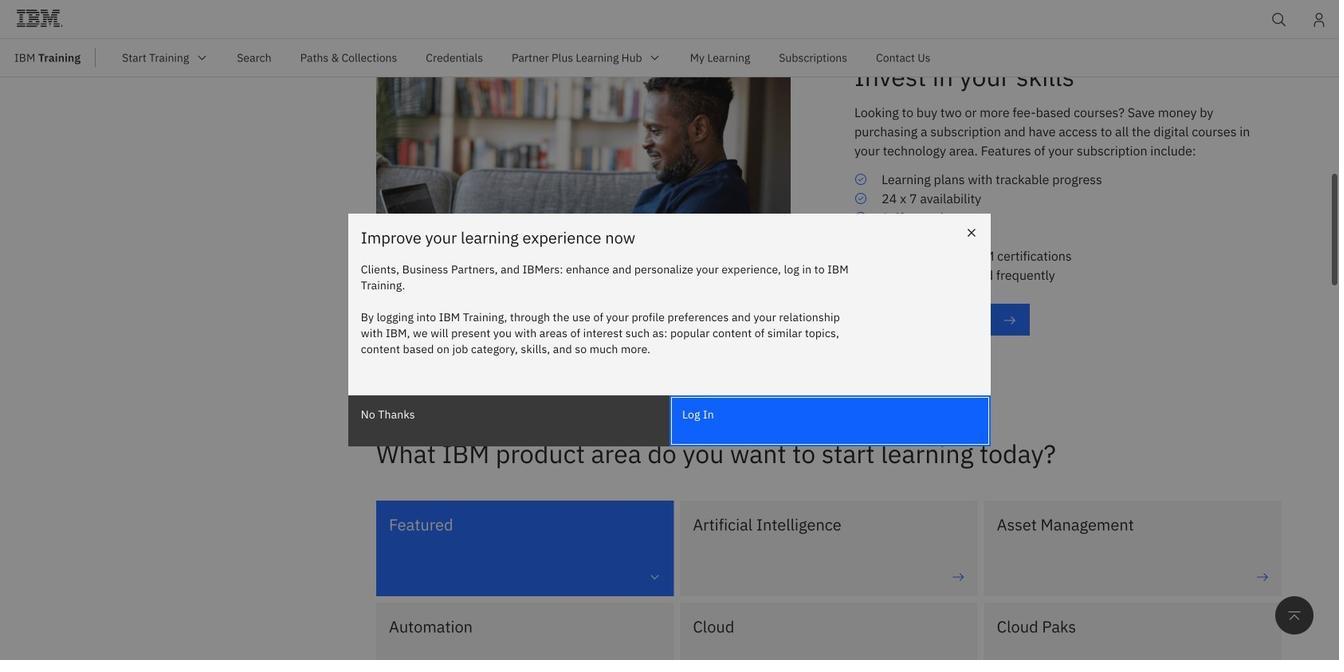 Task type: vqa. For each thing, say whether or not it's contained in the screenshot.
'Partner Plus Learning Hub' icon
no



Task type: describe. For each thing, give the bounding box(es) containing it.
scroll to top image
[[1287, 608, 1303, 624]]

please log into the training dialog
[[348, 214, 991, 446]]

1 ibm platform name element from the left
[[0, 39, 1340, 77]]

please log into the training element
[[0, 0, 1340, 660]]

2 ibm platform name element from the left
[[108, 39, 1340, 77]]

close image
[[964, 225, 980, 241]]



Task type: locate. For each thing, give the bounding box(es) containing it.
ibm platform name element
[[0, 39, 1340, 77], [108, 39, 1340, 77]]

notifications image
[[1312, 12, 1328, 28]]

search image
[[1272, 12, 1288, 28]]



